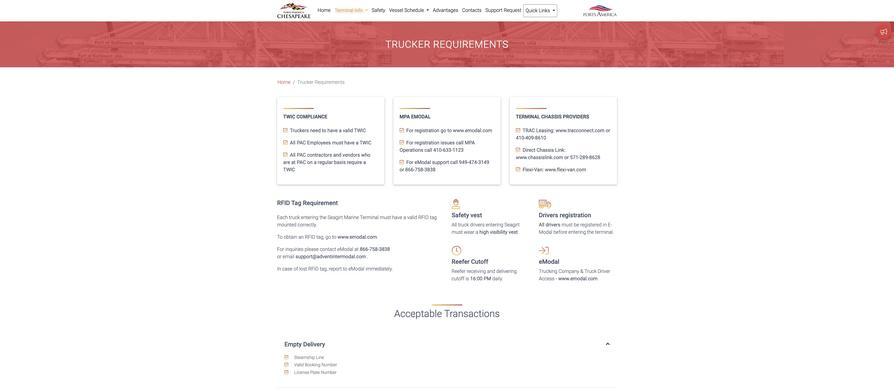 Task type: locate. For each thing, give the bounding box(es) containing it.
to
[[322, 128, 327, 134], [448, 128, 452, 134], [332, 235, 337, 240], [343, 266, 348, 272]]

1 horizontal spatial seagirt
[[505, 222, 520, 228]]

0 vertical spatial truck
[[289, 215, 300, 221]]

registration for drivers registration
[[560, 212, 592, 219]]

on
[[307, 160, 313, 166]]

0 vertical spatial at
[[292, 160, 296, 166]]

0 vertical spatial have
[[328, 128, 338, 134]]

chassis inside direct chassis link: www.chassislink.com or 571-289-8628
[[537, 148, 554, 153]]

1 vertical spatial entering
[[486, 222, 504, 228]]

truck up wear
[[458, 222, 469, 228]]

employees
[[307, 140, 331, 146]]

2 horizontal spatial .
[[518, 230, 519, 235]]

1 vertical spatial number
[[321, 370, 337, 376]]

0 horizontal spatial seagirt
[[328, 215, 343, 221]]

949-
[[459, 160, 469, 166]]

drivers registration
[[539, 212, 592, 219]]

www.emodal.com link up 1123
[[453, 128, 493, 134]]

1 horizontal spatial www.emodal.com link
[[453, 128, 493, 134]]

0 vertical spatial 3838
[[425, 167, 436, 173]]

check square image
[[283, 128, 288, 133], [400, 128, 404, 133], [516, 128, 521, 133], [400, 140, 404, 145]]

truck inside each truck entering the seagirt marine terminal must have a valid rfid tag mounted correctly.
[[289, 215, 300, 221]]

1 horizontal spatial 758-
[[415, 167, 425, 173]]

866-758-3838 link down operations
[[406, 167, 436, 173]]

entering down be
[[569, 230, 586, 235]]

1 vertical spatial call
[[425, 148, 433, 153]]

1 vertical spatial vest
[[509, 230, 518, 235]]

a inside each truck entering the seagirt marine terminal must have a valid rfid tag mounted correctly.
[[404, 215, 406, 221]]

0 horizontal spatial 866-
[[360, 247, 370, 253]]

2 horizontal spatial www.emodal.com
[[559, 276, 598, 282]]

0 horizontal spatial 3838
[[379, 247, 390, 253]]

support request link
[[484, 4, 524, 17]]

seagirt inside each truck entering the seagirt marine terminal must have a valid rfid tag mounted correctly.
[[328, 215, 343, 221]]

terminal up trac
[[516, 114, 540, 120]]

reefer inside the reefer receiving and delivering cutoff is
[[452, 269, 466, 275]]

www.emodal.com down each truck entering the seagirt marine terminal must have a valid rfid tag mounted correctly.
[[338, 235, 377, 240]]

all down safety vest
[[452, 222, 457, 228]]

1 horizontal spatial 866-758-3838 link
[[406, 167, 436, 173]]

0 vertical spatial registration
[[415, 128, 440, 134]]

mpa
[[400, 114, 410, 120], [465, 140, 475, 146]]

are
[[283, 160, 290, 166]]

contractors
[[307, 152, 332, 158]]

visibility
[[490, 230, 508, 235]]

emodal inside for emodal support call 949-474-3149 or 866-758-3838
[[415, 160, 431, 166]]

0 horizontal spatial go
[[326, 235, 331, 240]]

0 horizontal spatial trucker
[[298, 79, 314, 85]]

advantages
[[433, 7, 459, 13]]

a up vendors
[[356, 140, 359, 146]]

chassis up leasing:
[[542, 114, 562, 120]]

1 horizontal spatial 3838
[[425, 167, 436, 173]]

1 reefer from the top
[[452, 258, 470, 266]]

home link
[[316, 4, 333, 17], [278, 79, 291, 86]]

866- up immediately.
[[360, 247, 370, 253]]

number right 'plate'
[[321, 370, 337, 376]]

a right on
[[314, 160, 317, 166]]

1 vertical spatial chassis
[[537, 148, 554, 153]]

call right operations
[[425, 148, 433, 153]]

terminal info link
[[333, 4, 370, 17]]

1 horizontal spatial the
[[588, 230, 594, 235]]

tag, up the contact
[[317, 235, 325, 240]]

reefer cutoff
[[452, 258, 489, 266]]

758- inside for emodal support call 949-474-3149 or 866-758-3838
[[415, 167, 425, 173]]

truckers
[[290, 128, 309, 134]]

or inside trac leasing: www.tracconnect.com or 410-409-8610
[[606, 128, 611, 134]]

for down mpa emodal
[[407, 128, 414, 134]]

all inside all truck drivers entering seagirt must wear a
[[452, 222, 457, 228]]

seagirt up high visibility vest . on the bottom right of page
[[505, 222, 520, 228]]

and up basis
[[334, 152, 342, 158]]

call inside for emodal support call 949-474-3149 or 866-758-3838
[[451, 160, 458, 166]]

or right www.tracconnect.com link
[[606, 128, 611, 134]]

to up issues
[[448, 128, 452, 134]]

0 vertical spatial and
[[334, 152, 342, 158]]

support@adventintermodal.com link
[[296, 254, 367, 260]]

1 pac from the top
[[297, 140, 306, 146]]

0 horizontal spatial requirements
[[315, 79, 345, 85]]

company
[[559, 269, 580, 275]]

check square image up operations
[[400, 140, 404, 145]]

links
[[539, 8, 551, 13]]

terminal for terminal info
[[335, 7, 354, 13]]

rfid right an
[[305, 235, 316, 240]]

3838 up immediately.
[[379, 247, 390, 253]]

the inside must be registered in e- modal before entering the terminal.
[[588, 230, 594, 235]]

registration for for registration issues call mpa operations call
[[415, 140, 440, 146]]

at right are
[[292, 160, 296, 166]]

tag, left report
[[320, 266, 328, 272]]

1 horizontal spatial valid
[[408, 215, 417, 221]]

1 vertical spatial home link
[[278, 79, 291, 86]]

410-
[[516, 135, 526, 141], [434, 148, 443, 153]]

0 vertical spatial call
[[456, 140, 464, 146]]

acceptable
[[395, 308, 442, 320]]

0 vertical spatial trucker requirements
[[386, 39, 509, 50]]

2 vertical spatial pac
[[297, 160, 306, 166]]

0 vertical spatial reefer
[[452, 258, 470, 266]]

entering inside each truck entering the seagirt marine terminal must have a valid rfid tag mounted correctly.
[[301, 215, 319, 221]]

289-
[[580, 155, 590, 161]]

at inside for inquiries please contact emodal at 866-758-3838 or email support@adventintermodal.com .
[[355, 247, 359, 253]]

support@adventintermodal.com
[[296, 254, 366, 260]]

each
[[277, 215, 288, 221]]

trucker requirements
[[386, 39, 509, 50], [298, 79, 345, 85]]

1 vertical spatial pac
[[297, 152, 306, 158]]

1 vertical spatial and
[[488, 269, 496, 275]]

866-758-3838 link
[[406, 167, 436, 173], [360, 247, 390, 253]]

all for all pac contractors and vendors who are at pac on a regular basis require a twic
[[290, 152, 296, 158]]

safety up wear
[[452, 212, 469, 219]]

delivering
[[497, 269, 517, 275]]

registration down mpa emodal
[[415, 128, 440, 134]]

all up are
[[290, 152, 296, 158]]

0 horizontal spatial the
[[320, 215, 327, 221]]

a up all pac employees must have a twic
[[339, 128, 342, 134]]

0 horizontal spatial mpa
[[400, 114, 410, 120]]

entering inside must be registered in e- modal before entering the terminal.
[[569, 230, 586, 235]]

tag,
[[317, 235, 325, 240], [320, 266, 328, 272]]

410- down trac
[[516, 135, 526, 141]]

vest up all truck drivers entering seagirt must wear a
[[471, 212, 482, 219]]

1 vertical spatial truck
[[458, 222, 469, 228]]

0 vertical spatial entering
[[301, 215, 319, 221]]

1 vertical spatial valid
[[408, 215, 417, 221]]

0 vertical spatial requirements
[[434, 39, 509, 50]]

must be registered in e- modal before entering the terminal.
[[539, 222, 614, 235]]

www.emodal.com link down each truck entering the seagirt marine terminal must have a valid rfid tag mounted correctly.
[[338, 235, 377, 240]]

pac left contractors
[[297, 152, 306, 158]]

acceptable transactions
[[395, 308, 500, 320]]

drivers up before
[[546, 222, 561, 228]]

2 reefer from the top
[[452, 269, 466, 275]]

empty delivery link
[[285, 341, 610, 348]]

call left '949-'
[[451, 160, 458, 166]]

0 horizontal spatial vest
[[471, 212, 482, 219]]

lost
[[299, 266, 307, 272]]

0 vertical spatial go
[[441, 128, 447, 134]]

number down line
[[322, 363, 337, 368]]

1 vertical spatial 866-
[[360, 247, 370, 253]]

0 vertical spatial trucker
[[386, 39, 431, 50]]

registration for for registration go to www.emodal.com
[[415, 128, 440, 134]]

check square image down mpa emodal
[[400, 128, 404, 133]]

for up email
[[277, 247, 284, 253]]

. down each truck entering the seagirt marine terminal must have a valid rfid tag mounted correctly.
[[377, 235, 378, 240]]

the
[[320, 215, 327, 221], [588, 230, 594, 235]]

pac
[[297, 140, 306, 146], [297, 152, 306, 158], [297, 160, 306, 166]]

van:
[[535, 167, 544, 173]]

0 vertical spatial mpa
[[400, 114, 410, 120]]

check square image
[[283, 140, 288, 145], [516, 148, 521, 153], [283, 153, 288, 158], [400, 160, 404, 165], [516, 167, 521, 172]]

in case of lost rfid tag, report to emodal immediately.
[[277, 266, 393, 272]]

trucking
[[539, 269, 558, 275]]

drivers inside all truck drivers entering seagirt must wear a
[[471, 222, 485, 228]]

seagirt inside all truck drivers entering seagirt must wear a
[[505, 222, 520, 228]]

chassis up www.chassislink.com link
[[537, 148, 554, 153]]

tag
[[292, 200, 302, 207]]

www.emodal.com link for emodal
[[559, 276, 598, 282]]

1 horizontal spatial vest
[[509, 230, 518, 235]]

410- inside trac leasing: www.tracconnect.com or 410-409-8610
[[516, 135, 526, 141]]

. inside for inquiries please contact emodal at 866-758-3838 or email support@adventintermodal.com .
[[367, 254, 369, 260]]

758- up immediately.
[[370, 247, 379, 253]]

or left email
[[277, 254, 282, 260]]

0 horizontal spatial www.emodal.com
[[338, 235, 377, 240]]

twic inside all pac contractors and vendors who are at pac on a regular basis require a twic
[[283, 167, 295, 173]]

valid left tag
[[408, 215, 417, 221]]

a
[[339, 128, 342, 134], [356, 140, 359, 146], [314, 160, 317, 166], [364, 160, 366, 166], [404, 215, 406, 221], [476, 230, 479, 235]]

check square image for truckers need to have a valid twic
[[283, 128, 288, 133]]

delivery
[[303, 341, 325, 348]]

and
[[334, 152, 342, 158], [488, 269, 496, 275]]

link:
[[556, 148, 566, 153]]

terminal left the info
[[335, 7, 354, 13]]

410-409-8610 link
[[516, 135, 547, 141]]

0 horizontal spatial drivers
[[471, 222, 485, 228]]

check square image for all pac employees must have a twic
[[283, 140, 288, 145]]

1 horizontal spatial terminal
[[360, 215, 379, 221]]

at up support@adventintermodal.com link at bottom left
[[355, 247, 359, 253]]

entering inside all truck drivers entering seagirt must wear a
[[486, 222, 504, 228]]

registration inside for registration issues call mpa operations call
[[415, 140, 440, 146]]

www.emodal.com link for each truck entering the seagirt marine terminal must have a valid rfid tag mounted correctly.
[[338, 235, 377, 240]]

be
[[574, 222, 580, 228]]

rfid right lost
[[309, 266, 319, 272]]

1 vertical spatial 410-
[[434, 148, 443, 153]]

pac down truckers
[[297, 140, 306, 146]]

0 horizontal spatial trucker requirements
[[298, 79, 345, 85]]

van.com
[[568, 167, 587, 173]]

0 vertical spatial home link
[[316, 4, 333, 17]]

registration up be
[[560, 212, 592, 219]]

or down operations
[[400, 167, 404, 173]]

0 horizontal spatial and
[[334, 152, 342, 158]]

3838 down the 'support'
[[425, 167, 436, 173]]

0 vertical spatial chassis
[[542, 114, 562, 120]]

1 drivers from the left
[[471, 222, 485, 228]]

0 horizontal spatial safety
[[372, 7, 386, 13]]

0 horizontal spatial at
[[292, 160, 296, 166]]

license plate number
[[293, 370, 337, 376]]

1 vertical spatial at
[[355, 247, 359, 253]]

mpa emodal
[[400, 114, 431, 120]]

2 vertical spatial registration
[[560, 212, 592, 219]]

safety for safety
[[372, 7, 386, 13]]

valid
[[295, 363, 304, 368]]

2 vertical spatial call
[[451, 160, 458, 166]]

terminal inside each truck entering the seagirt marine terminal must have a valid rfid tag mounted correctly.
[[360, 215, 379, 221]]

1 vertical spatial go
[[326, 235, 331, 240]]

1 vertical spatial home
[[278, 79, 291, 85]]

all inside all pac contractors and vendors who are at pac on a regular basis require a twic
[[290, 152, 296, 158]]

registration up operations
[[415, 140, 440, 146]]

pac for contractors
[[297, 152, 306, 158]]

2 pac from the top
[[297, 152, 306, 158]]

go
[[441, 128, 447, 134], [326, 235, 331, 240]]

the inside each truck entering the seagirt marine terminal must have a valid rfid tag mounted correctly.
[[320, 215, 327, 221]]

0 horizontal spatial valid
[[343, 128, 353, 134]]

terminal.
[[596, 230, 614, 235]]

seagirt left the marine
[[328, 215, 343, 221]]

2 horizontal spatial terminal
[[516, 114, 540, 120]]

0 vertical spatial 758-
[[415, 167, 425, 173]]

and inside the reefer receiving and delivering cutoff is
[[488, 269, 496, 275]]

1 horizontal spatial trucker requirements
[[386, 39, 509, 50]]

866- down operations
[[406, 167, 415, 173]]

pac left on
[[297, 160, 306, 166]]

1 horizontal spatial have
[[345, 140, 355, 146]]

the down registered
[[588, 230, 594, 235]]

all for all truck drivers entering seagirt must wear a
[[452, 222, 457, 228]]

twic compliance
[[283, 114, 328, 120]]

0 vertical spatial seagirt
[[328, 215, 343, 221]]

check square image left trac
[[516, 128, 521, 133]]

2 vertical spatial entering
[[569, 230, 586, 235]]

www.emodal.com up 1123
[[453, 128, 493, 134]]

check square image left truckers
[[283, 128, 288, 133]]

0 vertical spatial safety
[[372, 7, 386, 13]]

for inside for registration issues call mpa operations call
[[407, 140, 414, 146]]

www.emodal.com link down &
[[559, 276, 598, 282]]

all
[[290, 140, 296, 146], [290, 152, 296, 158], [452, 222, 457, 228], [539, 222, 545, 228]]

marine
[[344, 215, 359, 221]]

truck up 'mounted'
[[289, 215, 300, 221]]

chassis for providers
[[542, 114, 562, 120]]

0 vertical spatial 866-758-3838 link
[[406, 167, 436, 173]]

0 horizontal spatial www.emodal.com link
[[338, 235, 377, 240]]

or left 571-
[[565, 155, 569, 161]]

2 vertical spatial www.emodal.com link
[[559, 276, 598, 282]]

entering up visibility
[[486, 222, 504, 228]]

for inside for emodal support call 949-474-3149 or 866-758-3838
[[407, 160, 414, 166]]

571-
[[571, 155, 580, 161]]

for up operations
[[407, 140, 414, 146]]

1 horizontal spatial mpa
[[465, 140, 475, 146]]

. right visibility
[[518, 230, 519, 235]]

truckers need to have a valid twic
[[290, 128, 366, 134]]

check square image for for registration issues call mpa operations call
[[400, 140, 404, 145]]

a left tag
[[404, 215, 406, 221]]

the down requirement
[[320, 215, 327, 221]]

1 vertical spatial reefer
[[452, 269, 466, 275]]

for inside for inquiries please contact emodal at 866-758-3838 or email support@adventintermodal.com .
[[277, 247, 284, 253]]

go up issues
[[441, 128, 447, 134]]

terminal info
[[335, 7, 364, 13]]

0 horizontal spatial truck
[[289, 215, 300, 221]]

truck
[[289, 215, 300, 221], [458, 222, 469, 228]]

regular
[[318, 160, 333, 166]]

1 vertical spatial seagirt
[[505, 222, 520, 228]]

support
[[486, 7, 503, 13]]

www.emodal.com link
[[453, 128, 493, 134], [338, 235, 377, 240], [559, 276, 598, 282]]

866-758-3838 link up immediately.
[[360, 247, 390, 253]]

safety left vessel
[[372, 7, 386, 13]]

all down truckers
[[290, 140, 296, 146]]

1 horizontal spatial requirements
[[434, 39, 509, 50]]

8628
[[590, 155, 601, 161]]

vest right visibility
[[509, 230, 518, 235]]

reefer for reefer receiving and delivering cutoff is
[[452, 269, 466, 275]]

0 vertical spatial pac
[[297, 140, 306, 146]]

drivers up high
[[471, 222, 485, 228]]

to up the contact
[[332, 235, 337, 240]]

1 vertical spatial trucker
[[298, 79, 314, 85]]

who
[[362, 152, 371, 158]]

terminal for terminal chassis providers
[[516, 114, 540, 120]]

758-
[[415, 167, 425, 173], [370, 247, 379, 253]]

www.emodal.com down &
[[559, 276, 598, 282]]

0 horizontal spatial entering
[[301, 215, 319, 221]]

entering
[[301, 215, 319, 221], [486, 222, 504, 228], [569, 230, 586, 235]]

0 vertical spatial valid
[[343, 128, 353, 134]]

0 vertical spatial 410-
[[516, 135, 526, 141]]

16:00
[[471, 276, 483, 282]]

drivers
[[539, 212, 559, 219]]

direct chassis link: www.chassislink.com or 571-289-8628
[[516, 148, 601, 161]]

terminal right the marine
[[360, 215, 379, 221]]

trucker
[[386, 39, 431, 50], [298, 79, 314, 85]]

vessel
[[390, 7, 404, 13]]

758- inside for inquiries please contact emodal at 866-758-3838 or email support@adventintermodal.com .
[[370, 247, 379, 253]]

2 horizontal spatial have
[[392, 215, 403, 221]]

1 horizontal spatial at
[[355, 247, 359, 253]]

0 horizontal spatial 758-
[[370, 247, 379, 253]]

truck inside all truck drivers entering seagirt must wear a
[[458, 222, 469, 228]]

1 horizontal spatial entering
[[486, 222, 504, 228]]

steamship
[[295, 355, 315, 361]]

entering up correctly.
[[301, 215, 319, 221]]

all drivers
[[539, 222, 561, 228]]

seagirt
[[328, 215, 343, 221], [505, 222, 520, 228]]

www.tracconnect.com
[[556, 128, 605, 134]]

all up the modal
[[539, 222, 545, 228]]

e-
[[608, 222, 613, 228]]

410- down issues
[[434, 148, 443, 153]]

inquiries
[[286, 247, 304, 253]]

0 vertical spatial 866-
[[406, 167, 415, 173]]

a left high
[[476, 230, 479, 235]]

0 horizontal spatial 410-
[[434, 148, 443, 153]]

758- down operations
[[415, 167, 425, 173]]

to right need
[[322, 128, 327, 134]]

rfid left tag
[[419, 215, 429, 221]]

valid booking number
[[293, 363, 337, 368]]

pac for employees
[[297, 140, 306, 146]]

angle down image
[[606, 341, 610, 347]]

1 horizontal spatial .
[[377, 235, 378, 240]]

reefer
[[452, 258, 470, 266], [452, 269, 466, 275]]

1 horizontal spatial drivers
[[546, 222, 561, 228]]

1 horizontal spatial and
[[488, 269, 496, 275]]

go up the contact
[[326, 235, 331, 240]]

for down operations
[[407, 160, 414, 166]]

valid up all pac employees must have a twic
[[343, 128, 353, 134]]

call up 1123
[[456, 140, 464, 146]]

valid inside each truck entering the seagirt marine terminal must have a valid rfid tag mounted correctly.
[[408, 215, 417, 221]]

2 vertical spatial have
[[392, 215, 403, 221]]

www.chassislink.com
[[516, 155, 564, 161]]

. up immediately.
[[367, 254, 369, 260]]

for for for registration go to www.emodal.com
[[407, 128, 414, 134]]

request
[[504, 7, 522, 13]]

or inside direct chassis link: www.chassislink.com or 571-289-8628
[[565, 155, 569, 161]]

3838
[[425, 167, 436, 173], [379, 247, 390, 253]]

each truck entering the seagirt marine terminal must have a valid rfid tag mounted correctly.
[[277, 215, 437, 228]]

and up pm
[[488, 269, 496, 275]]

must inside all truck drivers entering seagirt must wear a
[[452, 230, 463, 235]]

high visibility vest .
[[480, 230, 519, 235]]



Task type: vqa. For each thing, say whether or not it's contained in the screenshot.
2nd the drivers from the left
yes



Task type: describe. For each thing, give the bounding box(es) containing it.
require
[[347, 160, 362, 166]]

&
[[581, 269, 584, 275]]

1 vertical spatial trucker requirements
[[298, 79, 345, 85]]

mounted
[[277, 222, 297, 228]]

to
[[277, 235, 283, 240]]

leasing:
[[537, 128, 555, 134]]

requirement
[[303, 200, 338, 207]]

basis
[[334, 160, 346, 166]]

at inside all pac contractors and vendors who are at pac on a regular basis require a twic
[[292, 160, 296, 166]]

0 vertical spatial www.emodal.com link
[[453, 128, 493, 134]]

all pac employees must have a twic
[[290, 140, 372, 146]]

obtain
[[284, 235, 297, 240]]

call for support
[[451, 160, 458, 166]]

rfid tag requirement
[[277, 200, 338, 207]]

mpa inside for registration issues call mpa operations call
[[465, 140, 475, 146]]

contact
[[320, 247, 336, 253]]

www.chassislink.com link
[[516, 155, 564, 161]]

to obtain an rfid tag, go to www.emodal.com .
[[277, 235, 378, 240]]

booking
[[305, 363, 321, 368]]

reefer receiving and delivering cutoff is
[[452, 269, 517, 282]]

compliance
[[297, 114, 328, 120]]

rfid inside each truck entering the seagirt marine terminal must have a valid rfid tag mounted correctly.
[[419, 215, 429, 221]]

check square image for all pac contractors and vendors who are at pac on a regular basis require a twic
[[283, 153, 288, 158]]

quick links
[[526, 8, 552, 13]]

for for for registration issues call mpa operations call
[[407, 140, 414, 146]]

number for valid booking number
[[322, 363, 337, 368]]

all for all pac employees must have a twic
[[290, 140, 296, 146]]

866- inside for emodal support call 949-474-3149 or 866-758-3838
[[406, 167, 415, 173]]

3838 inside for inquiries please contact emodal at 866-758-3838 or email support@adventintermodal.com .
[[379, 247, 390, 253]]

0 vertical spatial www.emodal.com
[[453, 128, 493, 134]]

support
[[433, 160, 449, 166]]

empty delivery
[[285, 341, 325, 348]]

a inside all truck drivers entering seagirt must wear a
[[476, 230, 479, 235]]

0 horizontal spatial home link
[[278, 79, 291, 86]]

check square image for for emodal support call
[[400, 160, 404, 165]]

for registration go to www.emodal.com
[[407, 128, 493, 134]]

or inside for emodal support call 949-474-3149 or 866-758-3838
[[400, 167, 404, 173]]

operations
[[400, 148, 424, 153]]

www.tracconnect.com link
[[556, 128, 605, 134]]

chassis for link:
[[537, 148, 554, 153]]

correctly.
[[298, 222, 317, 228]]

vessel schedule
[[390, 7, 426, 13]]

seagirt for entering
[[505, 222, 520, 228]]

for registration issues call mpa operations call
[[400, 140, 475, 153]]

1 vertical spatial tag,
[[320, 266, 328, 272]]

call for issues
[[456, 140, 464, 146]]

advantages link
[[431, 4, 461, 17]]

have inside each truck entering the seagirt marine terminal must have a valid rfid tag mounted correctly.
[[392, 215, 403, 221]]

2 vertical spatial www.emodal.com
[[559, 276, 598, 282]]

rfid left tag at the left of page
[[277, 200, 290, 207]]

trac leasing: www.tracconnect.com or 410-409-8610
[[516, 128, 611, 141]]

safety vest
[[452, 212, 482, 219]]

of
[[294, 266, 298, 272]]

for emodal support call 949-474-3149 or 866-758-3838
[[400, 160, 490, 173]]

case
[[283, 266, 293, 272]]

contacts
[[463, 7, 482, 13]]

driver
[[598, 269, 611, 275]]

direct
[[523, 148, 536, 153]]

reefer for reefer cutoff
[[452, 258, 470, 266]]

registered
[[581, 222, 602, 228]]

all for all drivers
[[539, 222, 545, 228]]

plate
[[310, 370, 320, 376]]

license
[[295, 370, 309, 376]]

in
[[277, 266, 281, 272]]

1 vertical spatial requirements
[[315, 79, 345, 85]]

866- inside for inquiries please contact emodal at 866-758-3838 or email support@adventintermodal.com .
[[360, 247, 370, 253]]

949-474-3149 link
[[459, 160, 490, 166]]

safety for safety vest
[[452, 212, 469, 219]]

16:00 pm daily.
[[471, 276, 504, 282]]

trucking company & truck driver access -
[[539, 269, 611, 282]]

or inside for inquiries please contact emodal at 866-758-3838 or email support@adventintermodal.com .
[[277, 254, 282, 260]]

quick links link
[[524, 4, 558, 17]]

a down who
[[364, 160, 366, 166]]

cutoff
[[452, 276, 465, 282]]

pm
[[484, 276, 492, 282]]

info
[[355, 7, 363, 13]]

truck for each
[[289, 215, 300, 221]]

1 vertical spatial 866-758-3838 link
[[360, 247, 390, 253]]

support request
[[486, 7, 522, 13]]

3 pac from the top
[[297, 160, 306, 166]]

1123
[[453, 148, 464, 153]]

flexi-
[[523, 167, 535, 173]]

1 horizontal spatial home
[[318, 7, 331, 13]]

quick
[[526, 8, 538, 13]]

access
[[539, 276, 555, 282]]

empty delivery tab list
[[277, 335, 618, 393]]

1 vertical spatial www.emodal.com
[[338, 235, 377, 240]]

for for for inquiries please contact emodal at 866-758-3838 or email support@adventintermodal.com .
[[277, 247, 284, 253]]

cutoff
[[472, 258, 489, 266]]

immediately.
[[366, 266, 393, 272]]

emodal inside for inquiries please contact emodal at 866-758-3838 or email support@adventintermodal.com .
[[338, 247, 354, 253]]

vendors
[[343, 152, 360, 158]]

1 horizontal spatial home link
[[316, 4, 333, 17]]

1 vertical spatial have
[[345, 140, 355, 146]]

3838 inside for emodal support call 949-474-3149 or 866-758-3838
[[425, 167, 436, 173]]

to right report
[[343, 266, 348, 272]]

3149
[[479, 160, 490, 166]]

must inside each truck entering the seagirt marine terminal must have a valid rfid tag mounted correctly.
[[380, 215, 391, 221]]

check square image for trac leasing:
[[516, 128, 521, 133]]

check square image for direct chassis link:
[[516, 148, 521, 153]]

contacts link
[[461, 4, 484, 17]]

2 drivers from the left
[[546, 222, 561, 228]]

1 horizontal spatial trucker
[[386, 39, 431, 50]]

633-
[[443, 148, 453, 153]]

for for for emodal support call 949-474-3149 or 866-758-3838
[[407, 160, 414, 166]]

modal
[[539, 230, 553, 235]]

terminal chassis providers
[[516, 114, 590, 120]]

and inside all pac contractors and vendors who are at pac on a regular basis require a twic
[[334, 152, 342, 158]]

0 horizontal spatial have
[[328, 128, 338, 134]]

8610
[[536, 135, 547, 141]]

for inquiries please contact emodal at 866-758-3838 or email support@adventintermodal.com .
[[277, 247, 390, 260]]

410-633-1123
[[434, 148, 464, 153]]

transactions
[[445, 308, 500, 320]]

0 vertical spatial tag,
[[317, 235, 325, 240]]

number for license plate number
[[321, 370, 337, 376]]

steamship line
[[293, 355, 324, 361]]

check square image for for registration go to
[[400, 128, 404, 133]]

truck for all
[[458, 222, 469, 228]]

409-
[[526, 135, 536, 141]]

all pac contractors and vendors who are at pac on a regular basis require a twic
[[283, 152, 371, 173]]

check square image for flexi-van:
[[516, 167, 521, 172]]

-
[[556, 276, 558, 282]]

daily.
[[493, 276, 504, 282]]

seagirt for the
[[328, 215, 343, 221]]

high
[[480, 230, 489, 235]]

trac
[[523, 128, 535, 134]]

must inside must be registered in e- modal before entering the terminal.
[[562, 222, 573, 228]]



